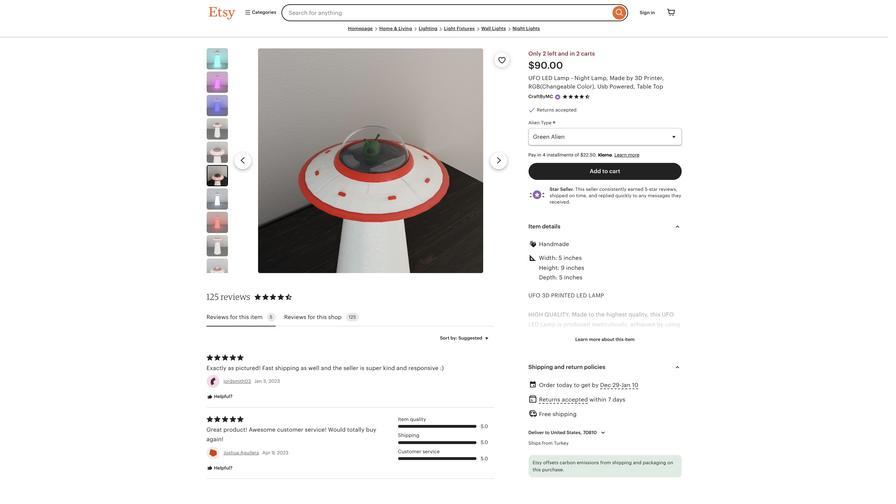 Task type: locate. For each thing, give the bounding box(es) containing it.
in left 4
[[537, 153, 541, 158]]

lights for night lights
[[526, 26, 540, 31]]

9
[[561, 265, 565, 271]]

all
[[650, 341, 656, 347]]

helpful? button down jordsmith03 link
[[201, 391, 238, 404]]

lights
[[492, 26, 506, 31], [526, 26, 540, 31]]

2 as from the left
[[301, 366, 307, 372]]

ufo inside ufo led lamp - night lamp, made by 3d printer, rgb(changeable color), usb powered, table top
[[528, 75, 540, 81]]

2 vertical spatial ufo
[[662, 312, 674, 318]]

customer service
[[398, 449, 440, 455]]

our
[[580, 331, 589, 337], [608, 447, 617, 453]]

with down machines.
[[528, 351, 540, 357]]

with inside ergonomics: the product works with a 12 volt adapter. us plug converter will be sent also, if you order from usa.
[[625, 370, 637, 376]]

2 5.0 from the top
[[481, 440, 488, 446]]

0 vertical spatial about
[[602, 337, 615, 343]]

to up ships from turkey
[[545, 430, 550, 436]]

on inside etsy offsets carbon emissions from shipping and packaging on this purchase.
[[668, 461, 673, 466]]

for
[[230, 314, 238, 320], [308, 314, 315, 320]]

ships from turkey
[[528, 441, 569, 446]]

0 vertical spatial 3d
[[635, 75, 642, 81]]

kind
[[383, 366, 395, 372]]

shipping for shipping and return policies
[[528, 365, 553, 371]]

1 vertical spatial helpful? button
[[201, 462, 238, 475]]

returns up type
[[537, 107, 554, 113]]

policies
[[584, 365, 605, 371]]

for down reviews
[[230, 314, 238, 320]]

1 horizontal spatial seller
[[586, 187, 598, 192]]

our up importantly,
[[580, 331, 589, 337]]

lamp up best
[[541, 322, 556, 328]]

you inside ergonomics: the product works with a 12 volt adapter. us plug converter will be sent also, if you order from usa.
[[658, 380, 668, 386]]

1 horizontal spatial item
[[528, 224, 541, 230]]

joshua aguilera apr 9, 2023
[[224, 451, 288, 456]]

None search field
[[282, 4, 628, 21]]

high quality: made to the highest quality, this ufo led lamp is produced meticulously, achieved by using the best leds and our industry-leading 3d printing machines. most importantly, we make them all ready with love and care.
[[528, 312, 680, 357]]

lights for wall lights
[[492, 26, 506, 31]]

seller right this
[[586, 187, 598, 192]]

0 horizontal spatial learn
[[575, 337, 588, 343]]

0 horizontal spatial 125
[[207, 292, 219, 303]]

to left cart
[[602, 168, 608, 174]]

from down order
[[545, 389, 558, 395]]

order today to get by dec 29-jan 10
[[539, 383, 639, 389]]

3,
[[263, 379, 267, 384]]

service!
[[305, 427, 327, 433]]

2 left left
[[543, 51, 546, 57]]

sort by: suggested
[[440, 336, 482, 341]]

1 helpful? from the top
[[213, 394, 233, 400]]

0 horizontal spatial lights
[[492, 26, 506, 31]]

this
[[650, 312, 660, 318], [239, 314, 249, 320], [317, 314, 327, 320], [616, 337, 624, 343], [533, 468, 541, 473]]

1 horizontal spatial our
[[608, 447, 617, 453]]

1 vertical spatial night
[[575, 75, 590, 81]]

please
[[647, 447, 665, 453]]

from
[[545, 389, 558, 395], [542, 441, 553, 446], [600, 461, 611, 466]]

0 vertical spatial 5.0
[[481, 424, 488, 430]]

helpful? button for great product! awesome customer service! would totally buy again!
[[201, 462, 238, 475]]

0 vertical spatial returns
[[537, 107, 554, 113]]

2 for from the left
[[308, 314, 315, 320]]

none search field inside banner
[[282, 4, 628, 21]]

on down do at the right bottom of page
[[668, 461, 673, 466]]

volt
[[650, 370, 661, 376]]

accepted down star_seller image
[[555, 107, 577, 113]]

night right wall lights link
[[513, 26, 525, 31]]

125 inside tab list
[[349, 315, 356, 320]]

also,
[[638, 380, 651, 386]]

sent
[[625, 380, 637, 386]]

height:
[[539, 265, 559, 271]]

0 vertical spatial led
[[542, 75, 553, 81]]

you up 'local'
[[534, 409, 544, 415]]

1 helpful? button from the top
[[201, 391, 238, 404]]

and down products,
[[633, 461, 642, 466]]

plug
[[563, 380, 575, 386]]

1 vertical spatial item
[[625, 337, 635, 343]]

with down personalization,
[[633, 418, 645, 424]]

this inside etsy offsets carbon emissions from shipping and packaging on this purchase.
[[533, 468, 541, 473]]

do
[[667, 447, 674, 453]]

item inside dropdown button
[[528, 224, 541, 230]]

inches for height: 9 inches
[[566, 265, 584, 271]]

1 vertical spatial 5
[[559, 275, 563, 281]]

return
[[566, 365, 583, 371]]

of down 'local'
[[528, 428, 534, 434]]

powered,
[[610, 84, 635, 90]]

on for packaging
[[668, 461, 673, 466]]

0 vertical spatial seller
[[586, 187, 598, 192]]

1 as from the left
[[228, 366, 234, 372]]

1 vertical spatial seller
[[344, 366, 358, 372]]

customer
[[277, 427, 303, 433]]

1 horizontal spatial for
[[308, 314, 315, 320]]

with inside if you provide a phone number in personalization, your local courier can easily communicate with you in case of a problem.
[[633, 418, 645, 424]]

0 horizontal spatial night
[[513, 26, 525, 31]]

by right get
[[592, 383, 599, 389]]

reviews for reviews for this item
[[207, 314, 229, 320]]

in left "carts"
[[570, 51, 575, 57]]

totally
[[347, 427, 365, 433]]

2 vertical spatial by
[[592, 383, 599, 389]]

0 vertical spatial on
[[569, 193, 575, 199]]

1 horizontal spatial on
[[668, 461, 673, 466]]

2 horizontal spatial the
[[596, 312, 605, 318]]

have
[[545, 447, 559, 453]]

with up sent
[[625, 370, 637, 376]]

inches for width: 5 inches
[[564, 255, 582, 261]]

1 horizontal spatial 125
[[349, 315, 356, 320]]

again!
[[207, 437, 223, 443]]

you down ships at the bottom right of page
[[534, 447, 544, 453]]

3 5.0 from the top
[[481, 456, 488, 462]]

ufo led lamp night lamp made by 3d printer rgbchangeable green alien image
[[258, 48, 483, 273], [207, 166, 227, 186]]

ufo up using
[[662, 312, 674, 318]]

learn down produced
[[575, 337, 588, 343]]

by up powered,
[[627, 75, 633, 81]]

helpful? button for exactly as pictured! fast shipping as well and the seller is super kind and responsive :)
[[201, 391, 238, 404]]

0 vertical spatial night
[[513, 26, 525, 31]]

1 vertical spatial is
[[360, 366, 364, 372]]

our inside if you have a question about our products, please do not hesitate to ask us.
[[608, 447, 617, 453]]

by inside "high quality: made to the highest quality, this ufo led lamp is produced meticulously, achieved by using the best leds and our industry-leading 3d printing machines. most importantly, we make them all ready with love and care."
[[657, 322, 664, 328]]

accepted down usa. on the bottom
[[562, 397, 588, 403]]

shipping down products,
[[612, 461, 632, 466]]

jordsmith03
[[224, 379, 251, 384]]

2 if from the top
[[528, 447, 532, 453]]

0 vertical spatial accepted
[[555, 107, 577, 113]]

1 vertical spatial 125
[[349, 315, 356, 320]]

this inside "high quality: made to the highest quality, this ufo led lamp is produced meticulously, achieved by using the best leds and our industry-leading 3d printing machines. most importantly, we make them all ready with love and care."
[[650, 312, 660, 318]]

2 helpful? button from the top
[[201, 462, 238, 475]]

2023 right 9,
[[277, 451, 288, 456]]

klarna
[[598, 153, 612, 158]]

1 horizontal spatial night
[[575, 75, 590, 81]]

1 vertical spatial about
[[591, 447, 607, 453]]

not
[[528, 457, 538, 463]]

of
[[575, 153, 579, 158], [528, 428, 534, 434]]

1 vertical spatial accepted
[[562, 397, 588, 403]]

ufo led lamp night lamp made by 3d printer rgbchangeable image 4 image
[[207, 118, 228, 140]]

order
[[539, 383, 555, 389]]

on down the seller.
[[569, 193, 575, 199]]

in left case
[[658, 418, 663, 424]]

if for if you have a question about our products, please do not hesitate to ask us.
[[528, 447, 532, 453]]

5 for width:
[[559, 255, 562, 261]]

2023 right 3,
[[269, 379, 280, 384]]

2 vertical spatial 3d
[[637, 331, 645, 337]]

free shipping
[[539, 411, 577, 418]]

high
[[528, 312, 543, 318]]

1 vertical spatial the
[[528, 331, 537, 337]]

joshua
[[224, 451, 239, 456]]

0 horizontal spatial made
[[572, 312, 587, 318]]

0 vertical spatial item
[[251, 314, 263, 320]]

made up produced
[[572, 312, 587, 318]]

you right if
[[658, 380, 668, 386]]

0 vertical spatial helpful? button
[[201, 391, 238, 404]]

1 reviews from the left
[[207, 314, 229, 320]]

1 vertical spatial 3d
[[542, 293, 550, 299]]

ufo led lamp night lamp made by 3d printer rgbchangeable image 2 image
[[207, 72, 228, 93]]

item left quality
[[398, 417, 409, 423]]

on inside this seller consistently earned 5-star reviews, shipped on time, and replied quickly to any messages they received.
[[569, 193, 575, 199]]

2 helpful? from the top
[[213, 466, 233, 471]]

1 vertical spatial our
[[608, 447, 617, 453]]

lights up only
[[526, 26, 540, 31]]

2 vertical spatial inches
[[564, 275, 582, 281]]

inches down 9
[[564, 275, 582, 281]]

you down personalization,
[[647, 418, 657, 424]]

1 vertical spatial ufo
[[528, 293, 540, 299]]

2 reviews from the left
[[284, 314, 306, 320]]

deliver
[[528, 430, 544, 436]]

if inside if you provide a phone number in personalization, your local courier can easily communicate with you in case of a problem.
[[528, 409, 532, 415]]

is up leds
[[557, 322, 562, 328]]

1 vertical spatial shipping
[[398, 433, 419, 439]]

by
[[627, 75, 633, 81], [657, 322, 664, 328], [592, 383, 599, 389]]

ufo for ufo 3d printed led lamp
[[528, 293, 540, 299]]

and left return
[[554, 365, 565, 371]]

problem.
[[540, 428, 565, 434]]

made inside ufo led lamp - night lamp, made by 3d printer, rgb(changeable color), usb powered, table top
[[610, 75, 625, 81]]

fixtures
[[457, 26, 475, 31]]

the up the meticulously,
[[596, 312, 605, 318]]

reviews for this item
[[207, 314, 263, 320]]

if down ships at the bottom right of page
[[528, 447, 532, 453]]

a up can
[[568, 409, 571, 415]]

as left well
[[301, 366, 307, 372]]

helpful? down joshua
[[213, 466, 233, 471]]

1 horizontal spatial shipping
[[528, 365, 553, 371]]

led up rgb(changeable
[[542, 75, 553, 81]]

exactly as pictured! fast shipping as well and the seller is super kind and responsive :)
[[207, 366, 444, 372]]

night up color),
[[575, 75, 590, 81]]

12
[[643, 370, 649, 376]]

be
[[616, 380, 623, 386]]

lamp left -
[[554, 75, 569, 81]]

2 horizontal spatial shipping
[[612, 461, 632, 466]]

0 horizontal spatial shipping
[[398, 433, 419, 439]]

1 horizontal spatial 2
[[576, 51, 580, 57]]

helpful? button down joshua
[[201, 462, 238, 475]]

2 lights from the left
[[526, 26, 540, 31]]

as right exactly
[[228, 366, 234, 372]]

the left best
[[528, 331, 537, 337]]

for left shop
[[308, 314, 315, 320]]

shipping up can
[[553, 411, 577, 418]]

this inside dropdown button
[[616, 337, 624, 343]]

led
[[542, 75, 553, 81], [576, 293, 587, 299], [528, 322, 539, 328]]

if inside if you have a question about our products, please do not hesitate to ask us.
[[528, 447, 532, 453]]

sign
[[640, 10, 650, 15]]

0 vertical spatial item
[[528, 224, 541, 230]]

by up printing
[[657, 322, 664, 328]]

3d up them
[[637, 331, 645, 337]]

get
[[581, 383, 590, 389]]

helpful? down jordsmith03 link
[[213, 394, 233, 400]]

about inside if you have a question about our products, please do not hesitate to ask us.
[[591, 447, 607, 453]]

1 horizontal spatial learn
[[615, 153, 627, 158]]

2 vertical spatial led
[[528, 322, 539, 328]]

alien
[[528, 120, 540, 126]]

made up powered,
[[610, 75, 625, 81]]

item left details
[[528, 224, 541, 230]]

shipping up customer
[[398, 433, 419, 439]]

carts
[[581, 51, 595, 57]]

1 vertical spatial item
[[398, 417, 409, 423]]

1 horizontal spatial as
[[301, 366, 307, 372]]

returns accepted
[[537, 107, 577, 113]]

1 vertical spatial returns
[[539, 397, 560, 403]]

2 vertical spatial shipping
[[612, 461, 632, 466]]

0 vertical spatial made
[[610, 75, 625, 81]]

in right 'sign'
[[651, 10, 655, 15]]

item
[[528, 224, 541, 230], [398, 417, 409, 423]]

tab list
[[207, 309, 494, 327]]

1 vertical spatial helpful?
[[213, 466, 233, 471]]

5.0 for service
[[481, 456, 488, 462]]

0 horizontal spatial seller
[[344, 366, 358, 372]]

alien type
[[528, 120, 553, 126]]

united
[[551, 430, 566, 436]]

1 if from the top
[[528, 409, 532, 415]]

if
[[528, 409, 532, 415], [528, 447, 532, 453]]

1 lights from the left
[[492, 26, 506, 31]]

ufo up high
[[528, 293, 540, 299]]

inches right 9
[[566, 265, 584, 271]]

living
[[399, 26, 412, 31]]

shipping inside etsy offsets carbon emissions from shipping and packaging on this purchase.
[[612, 461, 632, 466]]

0 horizontal spatial as
[[228, 366, 234, 372]]

and right kind on the left bottom of page
[[397, 366, 407, 372]]

0 horizontal spatial our
[[580, 331, 589, 337]]

reviews for reviews for this shop
[[284, 314, 306, 320]]

shipping for shipping
[[398, 433, 419, 439]]

us.
[[581, 457, 589, 463]]

learn inside dropdown button
[[575, 337, 588, 343]]

0 vertical spatial from
[[545, 389, 558, 395]]

1 horizontal spatial item
[[625, 337, 635, 343]]

to down earned
[[633, 193, 638, 199]]

0 vertical spatial by
[[627, 75, 633, 81]]

shipping inside dropdown button
[[528, 365, 553, 371]]

1 vertical spatial on
[[668, 461, 673, 466]]

0 horizontal spatial item
[[251, 314, 263, 320]]

a left '12'
[[638, 370, 641, 376]]

from up have
[[542, 441, 553, 446]]

shipping up adapter. in the bottom of the page
[[528, 365, 553, 371]]

1 for from the left
[[230, 314, 238, 320]]

in
[[651, 10, 655, 15], [570, 51, 575, 57], [537, 153, 541, 158], [615, 409, 620, 415], [658, 418, 663, 424]]

0 horizontal spatial more
[[589, 337, 601, 343]]

1 horizontal spatial by
[[627, 75, 633, 81]]

returns for returns accepted within 7 days
[[539, 397, 560, 403]]

us
[[554, 380, 561, 386]]

adapter.
[[528, 380, 552, 386]]

learn
[[615, 153, 627, 158], [575, 337, 588, 343]]

0 horizontal spatial for
[[230, 314, 238, 320]]

if up 'local'
[[528, 409, 532, 415]]

0 vertical spatial learn
[[615, 153, 627, 158]]

is left super at left bottom
[[360, 366, 364, 372]]

inches up 9
[[564, 255, 582, 261]]

star
[[649, 187, 658, 192]]

printer,
[[644, 75, 664, 81]]

earned
[[628, 187, 644, 192]]

seller left super at left bottom
[[344, 366, 358, 372]]

in up 'communicate'
[[615, 409, 620, 415]]

1 vertical spatial of
[[528, 428, 534, 434]]

2 horizontal spatial led
[[576, 293, 587, 299]]

to left ask
[[563, 457, 569, 463]]

light fixtures
[[444, 26, 475, 31]]

2 horizontal spatial by
[[657, 322, 664, 328]]

$90.00
[[528, 60, 563, 71]]

125 right shop
[[349, 315, 356, 320]]

1 vertical spatial by
[[657, 322, 664, 328]]

achieved
[[630, 322, 655, 328]]

turkey
[[554, 441, 569, 446]]

communicate
[[594, 418, 632, 424]]

led left lamp
[[576, 293, 587, 299]]

with
[[528, 351, 540, 357], [625, 370, 637, 376], [633, 418, 645, 424]]

jan left 3,
[[254, 379, 262, 384]]

menu bar
[[209, 26, 680, 38]]

lamp inside ufo led lamp - night lamp, made by 3d printer, rgb(changeable color), usb powered, table top
[[554, 75, 569, 81]]

led inside "high quality: made to the highest quality, this ufo led lamp is produced meticulously, achieved by using the best leds and our industry-leading 3d printing machines. most importantly, we make them all ready with love and care."
[[528, 322, 539, 328]]

1 horizontal spatial of
[[575, 153, 579, 158]]

a down turkey
[[560, 447, 563, 453]]

0 vertical spatial inches
[[564, 255, 582, 261]]

to inside deliver to united states, 70810 dropdown button
[[545, 430, 550, 436]]

of inside if you provide a phone number in personalization, your local courier can easily communicate with you in case of a problem.
[[528, 428, 534, 434]]

led down high
[[528, 322, 539, 328]]

awesome
[[249, 427, 276, 433]]

3d up table
[[635, 75, 642, 81]]

1 horizontal spatial lights
[[526, 26, 540, 31]]

and right left
[[558, 51, 569, 57]]

0 vertical spatial shipping
[[275, 366, 299, 372]]

1 horizontal spatial the
[[528, 331, 537, 337]]

0 horizontal spatial by
[[592, 383, 599, 389]]

customer
[[398, 449, 421, 455]]

1 vertical spatial learn
[[575, 337, 588, 343]]

0 vertical spatial of
[[575, 153, 579, 158]]

lamp
[[554, 75, 569, 81], [541, 322, 556, 328]]

1 horizontal spatial more
[[628, 153, 640, 158]]

and
[[558, 51, 569, 57], [589, 193, 597, 199], [568, 331, 578, 337], [555, 351, 565, 357], [554, 365, 565, 371], [321, 366, 331, 372], [397, 366, 407, 372], [633, 461, 642, 466]]

item details button
[[522, 219, 688, 236]]

2 2 from the left
[[576, 51, 580, 57]]

7
[[608, 397, 611, 403]]

shipping right fast
[[275, 366, 299, 372]]

inches for depth: 5 inches
[[564, 275, 582, 281]]

3d left the printed
[[542, 293, 550, 299]]

banner
[[196, 0, 692, 26]]

our up etsy offsets carbon emissions from shipping and packaging on this purchase.
[[608, 447, 617, 453]]

125 left reviews
[[207, 292, 219, 303]]

shipping
[[275, 366, 299, 372], [553, 411, 577, 418], [612, 461, 632, 466]]

made
[[610, 75, 625, 81], [572, 312, 587, 318]]

to up produced
[[589, 312, 594, 318]]

ufo down $90.00
[[528, 75, 540, 81]]

and down most
[[555, 351, 565, 357]]

and down produced
[[568, 331, 578, 337]]

2 vertical spatial 5.0
[[481, 456, 488, 462]]

night inside ufo led lamp - night lamp, made by 3d printer, rgb(changeable color), usb powered, table top
[[575, 75, 590, 81]]

wall
[[481, 26, 491, 31]]

1 vertical spatial lamp
[[541, 322, 556, 328]]

ufo led lamp - night lamp, made by 3d printer, rgb(changeable color), usb powered, table top
[[528, 75, 664, 90]]

lamp,
[[591, 75, 608, 81]]

of left $22.50.
[[575, 153, 579, 158]]

1 5.0 from the top
[[481, 424, 488, 430]]

in inside only 2 left and in 2 carts $90.00
[[570, 51, 575, 57]]

1 horizontal spatial led
[[542, 75, 553, 81]]

they
[[672, 193, 681, 199]]

2 left "carts"
[[576, 51, 580, 57]]

best
[[539, 331, 551, 337]]

ufo led lamp night lamp made by 3d printer rgbchangeable image 7 image
[[207, 189, 228, 210]]

ufo 3d printed led lamp
[[528, 293, 604, 299]]

125 reviews
[[207, 292, 250, 303]]

0 horizontal spatial reviews
[[207, 314, 229, 320]]

produced
[[563, 322, 590, 328]]

1 horizontal spatial made
[[610, 75, 625, 81]]

item details
[[528, 224, 560, 230]]

125 for 125
[[349, 315, 356, 320]]

0 vertical spatial more
[[628, 153, 640, 158]]

0 horizontal spatial on
[[569, 193, 575, 199]]

jan left "10"
[[621, 383, 631, 389]]

1 vertical spatial 5.0
[[481, 440, 488, 446]]

0 vertical spatial ufo
[[528, 75, 540, 81]]

from right emissions
[[600, 461, 611, 466]]

with inside "high quality: made to the highest quality, this ufo led lamp is produced meticulously, achieved by using the best leds and our industry-leading 3d printing machines. most importantly, we make them all ready with love and care."
[[528, 351, 540, 357]]

0 vertical spatial helpful?
[[213, 394, 233, 400]]

lights right the wall
[[492, 26, 506, 31]]

0 horizontal spatial 2
[[543, 51, 546, 57]]

and right time,
[[589, 193, 597, 199]]

if you have a question about our products, please do not hesitate to ask us.
[[528, 447, 674, 463]]

returns up provide on the right bottom of the page
[[539, 397, 560, 403]]

the right well
[[333, 366, 342, 372]]

a down 'local'
[[536, 428, 539, 434]]

learn right .
[[615, 153, 627, 158]]



Task type: vqa. For each thing, say whether or not it's contained in the screenshot.
"ERGONOMICS: The product works with a 12 Volt Adapter. US plug converter will be sent also, if you order from USA." on the bottom right of page
yes



Task type: describe. For each thing, give the bounding box(es) containing it.
1 2 from the left
[[543, 51, 546, 57]]

dec 29-jan 10 button
[[600, 381, 639, 391]]

aguilera
[[240, 451, 259, 456]]

buy
[[366, 427, 376, 433]]

question
[[565, 447, 589, 453]]

care.
[[567, 351, 581, 357]]

returns accepted within 7 days
[[539, 397, 625, 403]]

you inside if you have a question about our products, please do not hesitate to ask us.
[[534, 447, 544, 453]]

service
[[423, 449, 440, 455]]

our inside "high quality: made to the highest quality, this ufo led lamp is produced meticulously, achieved by using the best leds and our industry-leading 3d printing machines. most importantly, we make them all ready with love and care."
[[580, 331, 589, 337]]

exactly
[[207, 366, 226, 372]]

sign in
[[640, 10, 655, 15]]

5 for depth:
[[559, 275, 563, 281]]

machines.
[[528, 341, 557, 347]]

sort
[[440, 336, 449, 341]]

quality:
[[545, 312, 570, 318]]

from inside etsy offsets carbon emissions from shipping and packaging on this purchase.
[[600, 461, 611, 466]]

more inside dropdown button
[[589, 337, 601, 343]]

color),
[[577, 84, 596, 90]]

love
[[542, 351, 553, 357]]

0 vertical spatial the
[[596, 312, 605, 318]]

shipping and return policies button
[[522, 359, 688, 376]]

depth:
[[539, 275, 558, 281]]

quality
[[410, 417, 426, 423]]

1 vertical spatial shipping
[[553, 411, 577, 418]]

add to cart
[[590, 168, 620, 174]]

details
[[542, 224, 560, 230]]

menu bar containing homepage
[[209, 26, 680, 38]]

1 horizontal spatial jan
[[621, 383, 631, 389]]

&
[[394, 26, 397, 31]]

star_seller image
[[555, 94, 561, 100]]

a inside ergonomics: the product works with a 12 volt adapter. us plug converter will be sent also, if you order from usa.
[[638, 370, 641, 376]]

returns for returns accepted
[[537, 107, 554, 113]]

reviews for this shop
[[284, 314, 342, 320]]

industry-
[[590, 331, 615, 337]]

shipped
[[550, 193, 568, 199]]

helpful? for exactly as pictured! fast shipping as well and the seller is super kind and responsive :)
[[213, 394, 233, 400]]

1 vertical spatial from
[[542, 441, 553, 446]]

depth: 5 inches
[[539, 275, 582, 281]]

etsy offsets carbon emissions from shipping and packaging on this purchase.
[[533, 461, 673, 473]]

2 vertical spatial the
[[333, 366, 342, 372]]

consistently
[[599, 187, 627, 192]]

ufo led lamp night lamp made by 3d printer rgbchangeable image 9 image
[[207, 235, 228, 257]]

hesitate
[[539, 457, 561, 463]]

0 horizontal spatial ufo led lamp night lamp made by 3d printer rgbchangeable green alien image
[[207, 166, 227, 186]]

item quality
[[398, 417, 426, 423]]

ufo led lamp night lamp made by 3d printer rgbchangeable image 5 image
[[207, 142, 228, 163]]

only
[[528, 51, 541, 57]]

fast
[[262, 366, 274, 372]]

banner containing categories
[[196, 0, 692, 26]]

0 horizontal spatial jan
[[254, 379, 262, 384]]

in inside button
[[651, 10, 655, 15]]

ergonomics:
[[528, 370, 570, 376]]

light
[[444, 26, 456, 31]]

received.
[[550, 200, 571, 205]]

to inside the add to cart button
[[602, 168, 608, 174]]

ufo led lamp night lamp made by 3d printer rgbchangeable image 3 image
[[207, 95, 228, 116]]

home & living link
[[379, 26, 412, 31]]

we
[[608, 341, 616, 347]]

0 horizontal spatial shipping
[[275, 366, 299, 372]]

craftbymc
[[528, 94, 553, 99]]

table
[[637, 84, 652, 90]]

dec
[[600, 383, 611, 389]]

3d inside "high quality: made to the highest quality, this ufo led lamp is produced meticulously, achieved by using the best leds and our industry-leading 3d printing machines. most importantly, we make them all ready with love and care."
[[637, 331, 645, 337]]

on for shipped
[[569, 193, 575, 199]]

product
[[583, 370, 605, 376]]

learn more about this item
[[575, 337, 635, 343]]

this seller consistently earned 5-star reviews, shipped on time, and replied quickly to any messages they received.
[[550, 187, 681, 205]]

by:
[[451, 336, 457, 341]]

if for if you provide a phone number in personalization, your local courier can easily communicate with you in case of a problem.
[[528, 409, 532, 415]]

jordsmith03 link
[[224, 379, 251, 384]]

to left get
[[574, 383, 580, 389]]

products,
[[619, 447, 646, 453]]

offsets
[[543, 461, 559, 466]]

using
[[665, 322, 680, 328]]

installments
[[547, 153, 574, 158]]

seller inside this seller consistently earned 5-star reviews, shipped on time, and replied quickly to any messages they received.
[[586, 187, 598, 192]]

lighting link
[[419, 26, 437, 31]]

well
[[308, 366, 319, 372]]

ufo for ufo led lamp - night lamp, made by 3d printer, rgb(changeable color), usb powered, table top
[[528, 75, 540, 81]]

ufo led lamp night lamp made by 3d printer rgbchangeable reddit alien image
[[207, 259, 228, 280]]

item for item quality
[[398, 417, 409, 423]]

would
[[328, 427, 346, 433]]

a inside if you have a question about our products, please do not hesitate to ask us.
[[560, 447, 563, 453]]

lamp inside "high quality: made to the highest quality, this ufo led lamp is produced meticulously, achieved by using the best leds and our industry-leading 3d printing machines. most importantly, we make them all ready with love and care."
[[541, 322, 556, 328]]

1 vertical spatial 2023
[[277, 451, 288, 456]]

item for item details
[[528, 224, 541, 230]]

star seller.
[[550, 187, 574, 192]]

purchase.
[[542, 468, 564, 473]]

and inside this seller consistently earned 5-star reviews, shipped on time, and replied quickly to any messages they received.
[[589, 193, 597, 199]]

tab list containing reviews for this item
[[207, 309, 494, 327]]

today
[[557, 383, 572, 389]]

5.0 for quality
[[481, 424, 488, 430]]

.
[[612, 153, 613, 158]]

1 horizontal spatial ufo led lamp night lamp made by 3d printer rgbchangeable green alien image
[[258, 48, 483, 273]]

for for shop
[[308, 314, 315, 320]]

if you provide a phone number in personalization, your local courier can easily communicate with you in case of a problem.
[[528, 409, 680, 434]]

from inside ergonomics: the product works with a 12 volt adapter. us plug converter will be sent also, if you order from usa.
[[545, 389, 558, 395]]

1 vertical spatial led
[[576, 293, 587, 299]]

this
[[576, 187, 585, 192]]

and right well
[[321, 366, 331, 372]]

lighting
[[419, 26, 437, 31]]

learn more about this item button
[[570, 334, 640, 346]]

:)
[[440, 366, 444, 372]]

and inside only 2 left and in 2 carts $90.00
[[558, 51, 569, 57]]

ufo led lamp night lamp made by 3d printer rgbchangeable none image
[[207, 212, 228, 233]]

125 for 125 reviews
[[207, 292, 219, 303]]

helpful? for great product! awesome customer service! would totally buy again!
[[213, 466, 233, 471]]

led inside ufo led lamp - night lamp, made by 3d printer, rgb(changeable color), usb powered, table top
[[542, 75, 553, 81]]

emissions
[[577, 461, 599, 466]]

printing
[[646, 331, 668, 337]]

days
[[613, 397, 625, 403]]

ufo inside "high quality: made to the highest quality, this ufo led lamp is produced meticulously, achieved by using the best leds and our industry-leading 3d printing machines. most importantly, we make them all ready with love and care."
[[662, 312, 674, 318]]

super
[[366, 366, 382, 372]]

product!
[[223, 427, 247, 433]]

and inside etsy offsets carbon emissions from shipping and packaging on this purchase.
[[633, 461, 642, 466]]

only 2 left and in 2 carts $90.00
[[528, 51, 595, 71]]

pay in 4 installments of $22.50. klarna . learn more
[[528, 153, 640, 158]]

to inside this seller consistently earned 5-star reviews, shipped on time, and replied quickly to any messages they received.
[[633, 193, 638, 199]]

item inside dropdown button
[[625, 337, 635, 343]]

0 vertical spatial 2023
[[269, 379, 280, 384]]

ufo led lamp night lamp made by 3d printer rgbchangeable image 1 image
[[207, 48, 228, 70]]

local
[[528, 418, 542, 424]]

2 vertical spatial 5
[[270, 315, 272, 320]]

categories
[[251, 10, 276, 15]]

pictured!
[[236, 366, 261, 372]]

replied
[[599, 193, 614, 199]]

order
[[528, 389, 543, 395]]

the
[[572, 370, 582, 376]]

easily
[[576, 418, 592, 424]]

by inside ufo led lamp - night lamp, made by 3d printer, rgb(changeable color), usb powered, table top
[[627, 75, 633, 81]]

to inside "high quality: made to the highest quality, this ufo led lamp is produced meticulously, achieved by using the best leds and our industry-leading 3d printing machines. most importantly, we make them all ready with love and care."
[[589, 312, 594, 318]]

carbon
[[560, 461, 576, 466]]

for for item
[[230, 314, 238, 320]]

Search for anything text field
[[282, 4, 611, 21]]

most
[[558, 341, 572, 347]]

about inside dropdown button
[[602, 337, 615, 343]]

and inside dropdown button
[[554, 365, 565, 371]]

3d inside ufo led lamp - night lamp, made by 3d printer, rgb(changeable color), usb powered, table top
[[635, 75, 642, 81]]

is inside "high quality: made to the highest quality, this ufo led lamp is produced meticulously, achieved by using the best leds and our industry-leading 3d printing machines. most importantly, we make them all ready with love and care."
[[557, 322, 562, 328]]

handmade
[[539, 242, 569, 248]]

accepted for returns accepted
[[555, 107, 577, 113]]

accepted for returns accepted within 7 days
[[562, 397, 588, 403]]

made inside "high quality: made to the highest quality, this ufo led lamp is produced meticulously, achieved by using the best leds and our industry-leading 3d printing machines. most importantly, we make them all ready with love and care."
[[572, 312, 587, 318]]

to inside if you have a question about our products, please do not hesitate to ask us.
[[563, 457, 569, 463]]



